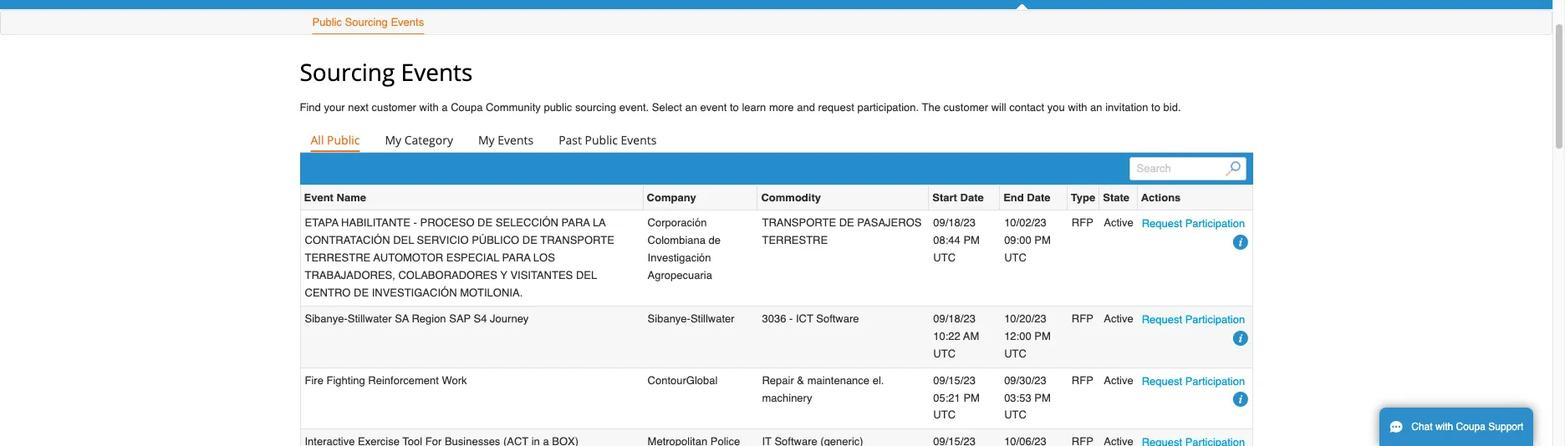 Task type: describe. For each thing, give the bounding box(es) containing it.
Search text field
[[1129, 157, 1246, 181]]

end date button
[[1003, 189, 1051, 207]]

1 horizontal spatial with
[[1068, 101, 1087, 114]]

de down "trabajadores,"
[[354, 286, 369, 299]]

learn
[[742, 101, 766, 114]]

especial
[[446, 252, 499, 264]]

tab list containing all public
[[300, 129, 1253, 152]]

investigación
[[648, 252, 711, 264]]

events up a
[[401, 56, 473, 88]]

servicio
[[417, 234, 469, 247]]

transporte de pasajeros terrestre
[[762, 217, 922, 247]]

de
[[709, 234, 721, 247]]

sap
[[449, 313, 471, 326]]

de down 'selección'
[[522, 234, 538, 247]]

past
[[559, 132, 582, 148]]

support
[[1489, 421, 1524, 433]]

0 horizontal spatial with
[[419, 101, 439, 114]]

software
[[816, 313, 859, 326]]

fire fighting reinforcement work
[[305, 374, 467, 387]]

de up the público
[[478, 217, 493, 229]]

proceso
[[420, 217, 475, 229]]

rfp for 09/30/23 03:53 pm utc
[[1072, 374, 1094, 387]]

past public events link
[[548, 129, 668, 152]]

participation for 10/02/23 09:00 pm utc
[[1185, 218, 1245, 230]]

request
[[818, 101, 854, 114]]

request for 10/20/23 12:00 pm utc
[[1142, 314, 1182, 326]]

commodity
[[761, 192, 821, 204]]

type state
[[1071, 192, 1130, 204]]

08:44
[[933, 234, 961, 247]]

investigación
[[372, 286, 457, 299]]

sourcing
[[575, 101, 616, 114]]

1 customer from the left
[[372, 101, 416, 114]]

coupa inside chat with coupa support button
[[1456, 421, 1486, 433]]

active for 09/30/23 03:53 pm utc
[[1104, 374, 1133, 387]]

0 vertical spatial sourcing
[[345, 16, 388, 28]]

name
[[337, 192, 366, 204]]

request for 10/02/23 09:00 pm utc
[[1142, 218, 1182, 230]]

journey
[[490, 313, 529, 326]]

el.
[[873, 374, 884, 387]]

public up sourcing events
[[312, 16, 342, 28]]

3036 - ict software
[[762, 313, 859, 326]]

09/18/23 08:44 pm utc
[[933, 217, 980, 264]]

end date
[[1003, 192, 1051, 204]]

09/15/23
[[933, 374, 976, 387]]

all
[[311, 132, 324, 148]]

category
[[404, 132, 453, 148]]

type
[[1071, 192, 1096, 204]]

pm for 10/20/23
[[1035, 330, 1051, 343]]

you
[[1048, 101, 1065, 114]]

contact
[[1009, 101, 1045, 114]]

request participation button for 09/30/23 03:53 pm utc
[[1142, 373, 1245, 390]]

sibanye-stillwater
[[648, 313, 735, 326]]

0 vertical spatial del
[[393, 234, 414, 247]]

colombiana
[[648, 234, 706, 247]]

community
[[486, 101, 541, 114]]

end
[[1003, 192, 1024, 204]]

0 vertical spatial coupa
[[451, 101, 483, 114]]

etapa habilitante - proceso de selección para la contratación del  servicio público de transporte terrestre automotor especial para los trabajadores, colaboradores y visitantes del centro de investigación motilonia.
[[305, 217, 614, 299]]

ict
[[796, 313, 813, 326]]

event name button
[[304, 189, 366, 207]]

los
[[533, 252, 555, 264]]

terrestre inside the etapa habilitante - proceso de selección para la contratación del  servicio público de transporte terrestre automotor especial para los trabajadores, colaboradores y visitantes del centro de investigación motilonia.
[[305, 252, 371, 264]]

09/30/23 03:53 pm utc
[[1004, 374, 1051, 422]]

state button
[[1103, 189, 1130, 207]]

fighting
[[327, 374, 365, 387]]

my for my category
[[385, 132, 401, 148]]

commodity button
[[761, 189, 821, 207]]

1 vertical spatial para
[[502, 252, 531, 264]]

fire
[[305, 374, 323, 387]]

utc for 09/18/23 10:22 am utc
[[933, 348, 956, 360]]

more
[[769, 101, 794, 114]]

your
[[324, 101, 345, 114]]

actions
[[1141, 192, 1181, 204]]

transporte inside 'transporte de pasajeros terrestre'
[[762, 217, 836, 229]]

a
[[442, 101, 448, 114]]

sourcing events
[[300, 56, 473, 88]]

chat
[[1412, 421, 1433, 433]]

next
[[348, 101, 369, 114]]

y
[[500, 269, 507, 282]]

09/18/23 for 10:22
[[933, 313, 976, 326]]

date for start date
[[960, 192, 984, 204]]

public sourcing events link
[[311, 13, 425, 34]]

stillwater for sibanye-stillwater
[[691, 313, 735, 326]]

public
[[544, 101, 572, 114]]

active for 10/20/23 12:00 pm utc
[[1104, 313, 1133, 326]]

start
[[933, 192, 957, 204]]

- inside the etapa habilitante - proceso de selección para la contratación del  servicio público de transporte terrestre automotor especial para los trabajadores, colaboradores y visitantes del centro de investigación motilonia.
[[414, 217, 417, 229]]

utc for 10/20/23 12:00 pm utc
[[1004, 348, 1027, 360]]

09/15/23 05:21 pm utc
[[933, 374, 980, 422]]

my events link
[[467, 129, 544, 152]]

invitation
[[1106, 101, 1148, 114]]

my for my events
[[478, 132, 495, 148]]

09/18/23 for 08:44
[[933, 217, 976, 229]]

company button
[[647, 189, 696, 207]]

transporte inside the etapa habilitante - proceso de selección para la contratación del  servicio público de transporte terrestre automotor especial para los trabajadores, colaboradores y visitantes del centro de investigación motilonia.
[[540, 234, 614, 247]]

reinforcement
[[368, 374, 439, 387]]

de inside 'transporte de pasajeros terrestre'
[[839, 217, 854, 229]]

event
[[304, 192, 334, 204]]

sibanye- for sibanye-stillwater
[[648, 313, 691, 326]]

utc for 09/18/23 08:44 pm utc
[[933, 252, 956, 264]]

contourglobal
[[648, 374, 718, 387]]

visitantes
[[510, 269, 573, 282]]

motilonia.
[[460, 286, 523, 299]]

request participation for 10/02/23 09:00 pm utc
[[1142, 218, 1245, 230]]

rfp for 10/20/23 12:00 pm utc
[[1072, 313, 1094, 326]]

utc for 10/02/23 09:00 pm utc
[[1004, 252, 1027, 264]]

events down event.
[[621, 132, 657, 148]]

corporación
[[648, 217, 707, 229]]



Task type: vqa. For each thing, say whether or not it's contained in the screenshot.


Task type: locate. For each thing, give the bounding box(es) containing it.
3 request participation from the top
[[1142, 375, 1245, 388]]

1 vertical spatial sourcing
[[300, 56, 395, 88]]

sibanye- for sibanye-stillwater sa region sap s4 journey
[[305, 313, 348, 326]]

event.
[[619, 101, 649, 114]]

sibanye- down agropecuaria
[[648, 313, 691, 326]]

public for past
[[585, 132, 618, 148]]

stillwater down agropecuaria
[[691, 313, 735, 326]]

stillwater left sa
[[348, 313, 392, 326]]

state
[[1103, 192, 1130, 204]]

my left category
[[385, 132, 401, 148]]

utc down 09:00
[[1004, 252, 1027, 264]]

pm inside 10/20/23 12:00 pm utc
[[1035, 330, 1051, 343]]

1 horizontal spatial sibanye-
[[648, 313, 691, 326]]

0 horizontal spatial coupa
[[451, 101, 483, 114]]

1 horizontal spatial my
[[478, 132, 495, 148]]

0 vertical spatial 09/18/23
[[933, 217, 976, 229]]

1 horizontal spatial stillwater
[[691, 313, 735, 326]]

events down community
[[498, 132, 534, 148]]

company
[[647, 192, 696, 204]]

repair & maintenance el. machinery
[[762, 374, 884, 404]]

09/30/23
[[1004, 374, 1047, 387]]

utc inside 09/30/23 03:53 pm utc
[[1004, 409, 1027, 422]]

1 vertical spatial rfp
[[1072, 313, 1094, 326]]

tab list
[[300, 129, 1253, 152]]

coupa left support at the bottom right of page
[[1456, 421, 1486, 433]]

2 09/18/23 from the top
[[933, 313, 976, 326]]

1 an from the left
[[685, 101, 697, 114]]

1 date from the left
[[960, 192, 984, 204]]

my inside my events link
[[478, 132, 495, 148]]

contratación
[[305, 234, 390, 247]]

transporte down la
[[540, 234, 614, 247]]

public
[[312, 16, 342, 28], [327, 132, 360, 148], [585, 132, 618, 148]]

customer left will on the top of the page
[[944, 101, 988, 114]]

0 vertical spatial para
[[561, 217, 590, 229]]

actions button
[[1141, 189, 1181, 207]]

utc down 12:00
[[1004, 348, 1027, 360]]

1 request participation button from the top
[[1142, 215, 1245, 233]]

1 horizontal spatial terrestre
[[762, 234, 828, 247]]

para left la
[[561, 217, 590, 229]]

date for end date
[[1027, 192, 1051, 204]]

0 vertical spatial terrestre
[[762, 234, 828, 247]]

pm right 08:44 at the right bottom
[[964, 234, 980, 247]]

1 horizontal spatial del
[[576, 269, 597, 282]]

pm
[[964, 234, 980, 247], [1035, 234, 1051, 247], [1035, 330, 1051, 343], [964, 392, 980, 404], [1035, 392, 1051, 404]]

1 horizontal spatial para
[[561, 217, 590, 229]]

rfp right 09/30/23
[[1072, 374, 1094, 387]]

pm down '09/15/23'
[[964, 392, 980, 404]]

2 vertical spatial rfp
[[1072, 374, 1094, 387]]

2 active from the top
[[1104, 313, 1133, 326]]

utc for 09/15/23 05:21 pm utc
[[933, 409, 956, 422]]

an left event
[[685, 101, 697, 114]]

utc for 09/30/23 03:53 pm utc
[[1004, 409, 1027, 422]]

0 vertical spatial request participation button
[[1142, 215, 1245, 233]]

date right end
[[1027, 192, 1051, 204]]

2 date from the left
[[1027, 192, 1051, 204]]

coupa right a
[[451, 101, 483, 114]]

terrestre inside 'transporte de pasajeros terrestre'
[[762, 234, 828, 247]]

sibanye-stillwater sa region sap s4 journey
[[305, 313, 529, 326]]

pm down 09/30/23
[[1035, 392, 1051, 404]]

2 to from the left
[[1151, 101, 1161, 114]]

1 horizontal spatial to
[[1151, 101, 1161, 114]]

1 horizontal spatial an
[[1090, 101, 1103, 114]]

find
[[300, 101, 321, 114]]

automotor
[[373, 252, 443, 264]]

start date
[[933, 192, 984, 204]]

1 request from the top
[[1142, 218, 1182, 230]]

- left ict
[[789, 313, 793, 326]]

active for 10/02/23 09:00 pm utc
[[1104, 217, 1133, 229]]

habilitante
[[341, 217, 411, 229]]

del up automotor
[[393, 234, 414, 247]]

1 sibanye- from the left
[[305, 313, 348, 326]]

coupa
[[451, 101, 483, 114], [1456, 421, 1486, 433]]

date right start
[[960, 192, 984, 204]]

0 vertical spatial request participation
[[1142, 218, 1245, 230]]

3 request participation button from the top
[[1142, 373, 1245, 390]]

1 horizontal spatial -
[[789, 313, 793, 326]]

&
[[797, 374, 804, 387]]

0 horizontal spatial date
[[960, 192, 984, 204]]

public for all
[[327, 132, 360, 148]]

request for 09/30/23 03:53 pm utc
[[1142, 375, 1182, 388]]

request participation button
[[1142, 215, 1245, 233], [1142, 311, 1245, 329], [1142, 373, 1245, 390]]

09/18/23 up 10:22
[[933, 313, 976, 326]]

2 vertical spatial active
[[1104, 374, 1133, 387]]

0 horizontal spatial sibanye-
[[305, 313, 348, 326]]

10/20/23
[[1004, 313, 1047, 326]]

to left the learn
[[730, 101, 739, 114]]

0 horizontal spatial an
[[685, 101, 697, 114]]

rfp for 10/02/23 09:00 pm utc
[[1072, 217, 1094, 229]]

0 vertical spatial request
[[1142, 218, 1182, 230]]

with right the chat
[[1436, 421, 1453, 433]]

2 horizontal spatial with
[[1436, 421, 1453, 433]]

1 vertical spatial active
[[1104, 313, 1133, 326]]

0 vertical spatial transporte
[[762, 217, 836, 229]]

corporación colombiana de investigación agropecuaria
[[648, 217, 721, 282]]

1 rfp from the top
[[1072, 217, 1094, 229]]

1 to from the left
[[730, 101, 739, 114]]

2 rfp from the top
[[1072, 313, 1094, 326]]

sourcing up the next
[[300, 56, 395, 88]]

1 vertical spatial request participation button
[[1142, 311, 1245, 329]]

transporte
[[762, 217, 836, 229], [540, 234, 614, 247]]

stillwater for sibanye-stillwater sa region sap s4 journey
[[348, 313, 392, 326]]

09/18/23
[[933, 217, 976, 229], [933, 313, 976, 326]]

to left bid.
[[1151, 101, 1161, 114]]

1 vertical spatial request
[[1142, 314, 1182, 326]]

09/18/23 up 08:44 at the right bottom
[[933, 217, 976, 229]]

my category
[[385, 132, 453, 148]]

find your next customer with a coupa community public sourcing event. select an event to learn more and request participation. the customer will contact you with an invitation to bid.
[[300, 101, 1181, 114]]

2 stillwater from the left
[[691, 313, 735, 326]]

s4
[[474, 313, 487, 326]]

the
[[922, 101, 941, 114]]

0 horizontal spatial stillwater
[[348, 313, 392, 326]]

2 participation from the top
[[1185, 314, 1245, 326]]

09:00
[[1004, 234, 1032, 247]]

0 horizontal spatial -
[[414, 217, 417, 229]]

10/20/23 12:00 pm utc
[[1004, 313, 1051, 360]]

utc down 10:22
[[933, 348, 956, 360]]

trabajadores,
[[305, 269, 395, 282]]

de left 'pasajeros'
[[839, 217, 854, 229]]

10/02/23 09:00 pm utc
[[1004, 217, 1051, 264]]

3 rfp from the top
[[1072, 374, 1094, 387]]

pm for 09/15/23
[[964, 392, 980, 404]]

participation for 10/20/23 12:00 pm utc
[[1185, 314, 1245, 326]]

terrestre down contratación in the bottom of the page
[[305, 252, 371, 264]]

3 request from the top
[[1142, 375, 1182, 388]]

maintenance
[[807, 374, 870, 387]]

0 horizontal spatial to
[[730, 101, 739, 114]]

colaboradores
[[398, 269, 497, 282]]

0 horizontal spatial para
[[502, 252, 531, 264]]

participation.
[[857, 101, 919, 114]]

machinery
[[762, 392, 812, 404]]

2 request participation button from the top
[[1142, 311, 1245, 329]]

utc inside 09/18/23 10:22 am utc
[[933, 348, 956, 360]]

my down community
[[478, 132, 495, 148]]

2 sibanye- from the left
[[648, 313, 691, 326]]

1 participation from the top
[[1185, 218, 1245, 230]]

10/02/23
[[1004, 217, 1047, 229]]

public right all
[[327, 132, 360, 148]]

0 vertical spatial active
[[1104, 217, 1133, 229]]

utc inside 10/02/23 09:00 pm utc
[[1004, 252, 1027, 264]]

public right the past
[[585, 132, 618, 148]]

0 horizontal spatial customer
[[372, 101, 416, 114]]

pm for 09/18/23
[[964, 234, 980, 247]]

centro
[[305, 286, 351, 299]]

09/18/23 inside 09/18/23 10:22 am utc
[[933, 313, 976, 326]]

0 vertical spatial -
[[414, 217, 417, 229]]

utc down 05:21
[[933, 409, 956, 422]]

pm inside 09/18/23 08:44 pm utc
[[964, 234, 980, 247]]

1 my from the left
[[385, 132, 401, 148]]

0 horizontal spatial my
[[385, 132, 401, 148]]

will
[[991, 101, 1006, 114]]

2 vertical spatial request
[[1142, 375, 1182, 388]]

customer right the next
[[372, 101, 416, 114]]

2 my from the left
[[478, 132, 495, 148]]

repair
[[762, 374, 794, 387]]

events up sourcing events
[[391, 16, 424, 28]]

request participation for 10/20/23 12:00 pm utc
[[1142, 314, 1245, 326]]

1 vertical spatial request participation
[[1142, 314, 1245, 326]]

transporte down commodity button
[[762, 217, 836, 229]]

pm inside 09/15/23 05:21 pm utc
[[964, 392, 980, 404]]

0 vertical spatial rfp
[[1072, 217, 1094, 229]]

terrestre
[[762, 234, 828, 247], [305, 252, 371, 264]]

with inside chat with coupa support button
[[1436, 421, 1453, 433]]

request participation for 09/30/23 03:53 pm utc
[[1142, 375, 1245, 388]]

2 an from the left
[[1090, 101, 1103, 114]]

pm inside 10/02/23 09:00 pm utc
[[1035, 234, 1051, 247]]

search image
[[1226, 161, 1241, 176]]

09/18/23 inside 09/18/23 08:44 pm utc
[[933, 217, 976, 229]]

utc down the "03:53"
[[1004, 409, 1027, 422]]

participation for 09/30/23 03:53 pm utc
[[1185, 375, 1245, 388]]

with right you at the top of page
[[1068, 101, 1087, 114]]

chat with coupa support button
[[1380, 408, 1534, 446]]

1 vertical spatial -
[[789, 313, 793, 326]]

1 09/18/23 from the top
[[933, 217, 976, 229]]

1 vertical spatial coupa
[[1456, 421, 1486, 433]]

1 vertical spatial 09/18/23
[[933, 313, 976, 326]]

request
[[1142, 218, 1182, 230], [1142, 314, 1182, 326], [1142, 375, 1182, 388]]

1 horizontal spatial customer
[[944, 101, 988, 114]]

chat with coupa support
[[1412, 421, 1524, 433]]

pm down the 10/02/23 on the right of the page
[[1035, 234, 1051, 247]]

sourcing up sourcing events
[[345, 16, 388, 28]]

1 stillwater from the left
[[348, 313, 392, 326]]

date
[[960, 192, 984, 204], [1027, 192, 1051, 204]]

3 active from the top
[[1104, 374, 1133, 387]]

1 vertical spatial del
[[576, 269, 597, 282]]

1 vertical spatial transporte
[[540, 234, 614, 247]]

3036
[[762, 313, 786, 326]]

para
[[561, 217, 590, 229], [502, 252, 531, 264]]

selección
[[496, 217, 558, 229]]

my inside my category link
[[385, 132, 401, 148]]

0 horizontal spatial terrestre
[[305, 252, 371, 264]]

sa
[[395, 313, 409, 326]]

para up y at the bottom of the page
[[502, 252, 531, 264]]

2 request participation from the top
[[1142, 314, 1245, 326]]

pm inside 09/30/23 03:53 pm utc
[[1035, 392, 1051, 404]]

utc inside 09/18/23 08:44 pm utc
[[933, 252, 956, 264]]

3 participation from the top
[[1185, 375, 1245, 388]]

stillwater
[[348, 313, 392, 326], [691, 313, 735, 326]]

work
[[442, 374, 467, 387]]

with
[[419, 101, 439, 114], [1068, 101, 1087, 114], [1436, 421, 1453, 433]]

select
[[652, 101, 682, 114]]

2 vertical spatial request participation
[[1142, 375, 1245, 388]]

pm for 10/02/23
[[1035, 234, 1051, 247]]

with left a
[[419, 101, 439, 114]]

my events
[[478, 132, 534, 148]]

utc inside 09/15/23 05:21 pm utc
[[933, 409, 956, 422]]

1 vertical spatial terrestre
[[305, 252, 371, 264]]

request participation button for 10/02/23 09:00 pm utc
[[1142, 215, 1245, 233]]

del right visitantes
[[576, 269, 597, 282]]

my category link
[[374, 129, 464, 152]]

03:53
[[1004, 392, 1032, 404]]

2 vertical spatial request participation button
[[1142, 373, 1245, 390]]

05:21
[[933, 392, 961, 404]]

0 vertical spatial participation
[[1185, 218, 1245, 230]]

- left proceso
[[414, 217, 417, 229]]

2 vertical spatial participation
[[1185, 375, 1245, 388]]

12:00
[[1004, 330, 1032, 343]]

2 customer from the left
[[944, 101, 988, 114]]

past public events
[[559, 132, 657, 148]]

rfp down type button
[[1072, 217, 1094, 229]]

sibanye- down centro
[[305, 313, 348, 326]]

1 horizontal spatial transporte
[[762, 217, 836, 229]]

terrestre down commodity button
[[762, 234, 828, 247]]

active
[[1104, 217, 1133, 229], [1104, 313, 1133, 326], [1104, 374, 1133, 387]]

1 vertical spatial participation
[[1185, 314, 1245, 326]]

utc inside 10/20/23 12:00 pm utc
[[1004, 348, 1027, 360]]

region
[[412, 313, 446, 326]]

utc down 08:44 at the right bottom
[[933, 252, 956, 264]]

request participation button for 10/20/23 12:00 pm utc
[[1142, 311, 1245, 329]]

0 horizontal spatial transporte
[[540, 234, 614, 247]]

pm down 10/20/23
[[1035, 330, 1051, 343]]

1 horizontal spatial coupa
[[1456, 421, 1486, 433]]

1 active from the top
[[1104, 217, 1133, 229]]

events
[[391, 16, 424, 28], [401, 56, 473, 88], [498, 132, 534, 148], [621, 132, 657, 148]]

and
[[797, 101, 815, 114]]

1 request participation from the top
[[1142, 218, 1245, 230]]

0 horizontal spatial del
[[393, 234, 414, 247]]

all public
[[311, 132, 360, 148]]

bid.
[[1164, 101, 1181, 114]]

event name
[[304, 192, 366, 204]]

pm for 09/30/23
[[1035, 392, 1051, 404]]

rfp right 10/20/23
[[1072, 313, 1094, 326]]

1 horizontal spatial date
[[1027, 192, 1051, 204]]

público
[[472, 234, 519, 247]]

an left invitation
[[1090, 101, 1103, 114]]

2 request from the top
[[1142, 314, 1182, 326]]

pasajeros
[[857, 217, 922, 229]]



